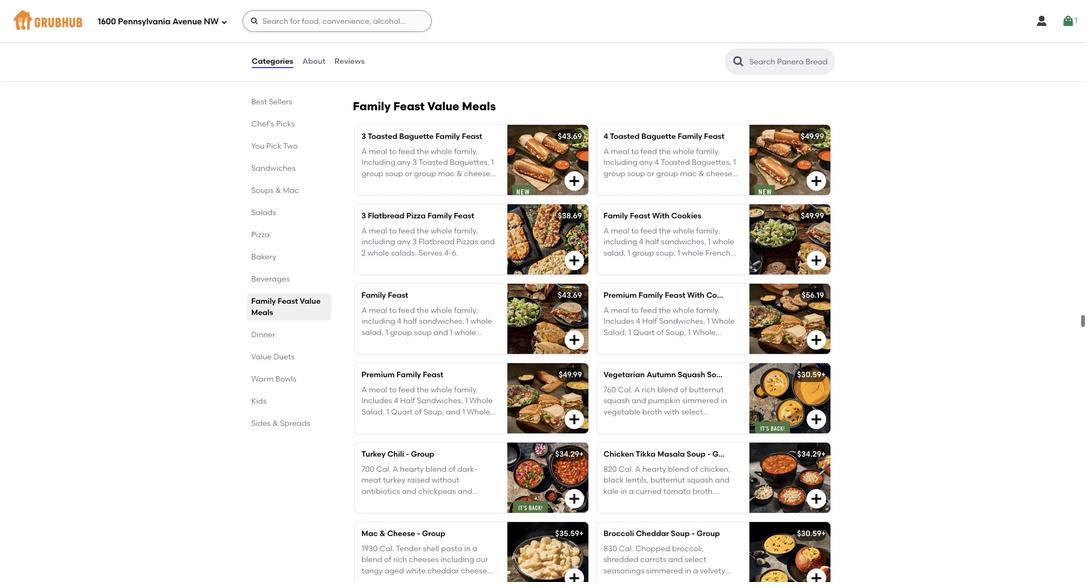 Task type: locate. For each thing, give the bounding box(es) containing it.
1 horizontal spatial salad,
[[604, 328, 627, 337]]

none down "juice"
[[399, 40, 418, 49]]

feed down "3 flatbread pizza family feast"
[[399, 227, 415, 236]]

and inside a meal to feed the whole family. includes 4 half sandwiches, 1 whole salad, 1 quart of soup, 1 whole french baguette, and 4 chocolate chippers. serves 4-6.
[[669, 339, 683, 348]]

feed down the premium family feast with cookies
[[641, 306, 657, 315]]

in down select
[[685, 566, 692, 575]]

1 horizontal spatial half
[[642, 317, 657, 326]]

to up salads.
[[389, 227, 397, 236]]

0 vertical spatial sandwiches,
[[661, 238, 706, 247]]

1 horizontal spatial value
[[300, 297, 321, 306]]

any down 3 toasted baguette family feast
[[397, 158, 411, 167]]

french inside a meal to feed the whole family. includes 4 half sandwiches, 1 whole salad, 1 quart of soup, 1 whole french baguette, and 4 chocolate chippers. serves 4-6.
[[604, 339, 629, 348]]

half inside a meal to feed the whole family, including 4 half sandwiches, 1 whole salad, 1 group soup, 1 whole french baguette and 4 chocolate chipper cookies. serves 4-6.
[[645, 238, 659, 247]]

1 horizontal spatial allergens:
[[421, 577, 457, 582]]

baguettes,
[[450, 158, 490, 167], [692, 158, 732, 167]]

the for family feast with cookies
[[659, 227, 671, 236]]

the inside "a meal to feed the whole family, including any 3 flatbread pizzas and 2 whole salads. serves 4-6."
[[417, 227, 429, 236]]

sides
[[251, 419, 271, 428]]

or inside a meal to feed the whole family. including any 4 toasted baguettes, 1 group soup or group mac & cheese, and 1 whole salad. serves 4-6.
[[647, 169, 655, 178]]

meal down cookies.
[[611, 306, 630, 315]]

turkey chili - group
[[362, 450, 434, 459]]

a inside "a meal to feed the whole family, including any 3 flatbread pizzas and 2 whole salads. serves 4-6."
[[362, 227, 367, 236]]

search icon image
[[732, 55, 745, 68]]

picks
[[276, 119, 295, 129]]

baguette up "a meal to feed the whole family. including any 3 toasted baguettes, 1 group soup or group mac & cheese, and 1 whole salad. serves 4-6." at the left top
[[399, 132, 434, 141]]

svg image for premium family feast 'image' on the bottom of page
[[568, 413, 581, 426]]

1 horizontal spatial or
[[647, 169, 655, 178]]

$43.69
[[558, 132, 582, 141], [558, 291, 582, 300]]

1 $34.29 + from the left
[[555, 450, 584, 459]]

cal. inside 90 cal. organic apple juice. allergens: none
[[615, 29, 629, 38]]

1 horizontal spatial cheese
[[633, 577, 660, 582]]

none inside 90 cal. organic apple juice. allergens: none
[[641, 40, 660, 49]]

meals
[[462, 99, 496, 113], [251, 308, 273, 317]]

2 or from the left
[[647, 169, 655, 178]]

best sellers
[[251, 97, 292, 106]]

4- inside a meal to feed the whole family. includes 4 half sandwiches, 1 whole salad, 1 quart of soup, and 1 whole french baguette. serves 4-6.
[[452, 418, 460, 428]]

soup, for serves
[[424, 407, 444, 417]]

the down premium family feast
[[417, 385, 429, 395]]

4.
[[413, 577, 419, 582]]

a inside a meal to feed the whole family, including 4 half sandwiches, 1 whole salad, 1 group soup, 1 whole french baguette and 4 chocolate chipper cookies. serves 4-6.
[[604, 227, 609, 236]]

a
[[362, 147, 367, 156], [604, 147, 609, 156], [362, 227, 367, 236], [604, 227, 609, 236], [362, 306, 367, 315], [604, 306, 609, 315], [362, 385, 367, 395]]

1 $30.59 from the top
[[797, 370, 822, 379]]

1 horizontal spatial flatbread
[[419, 238, 455, 247]]

0 vertical spatial $30.59 +
[[797, 370, 826, 379]]

cheese, for a meal to feed the whole family. including any 4 toasted baguettes, 1 group soup or group mac & cheese, and 1 whole salad. serves 4-6.
[[706, 169, 735, 178]]

a meal to feed the whole family, including any 3 flatbread pizzas and 2 whole salads. serves 4-6.
[[362, 227, 495, 258]]

family feast value meals tab
[[251, 296, 327, 318]]

the for 3 flatbread pizza family feast
[[417, 227, 429, 236]]

cheese, for a meal to feed the whole family. including any 3 toasted baguettes, 1 group soup or group mac & cheese, and 1 whole salad. serves 4-6.
[[464, 169, 492, 178]]

0 horizontal spatial sandwiches,
[[419, 317, 464, 326]]

half for baguette.
[[400, 396, 415, 406]]

mac
[[438, 169, 455, 178], [680, 169, 697, 178]]

cal. inside 1930 cal. tender shell pasta in a blend of rich cheeses including our tangy aged white cheddar cheese sauce. serves 4. allergens: conta
[[380, 544, 394, 554]]

1 horizontal spatial salad.
[[648, 180, 670, 189]]

feed inside "a meal to feed the whole family, including any 3 flatbread pizzas and 2 whole salads. serves 4-6."
[[399, 227, 415, 236]]

1 vertical spatial soup
[[687, 450, 706, 459]]

feast inside family feast value meals
[[278, 297, 298, 306]]

family up a meal to feed the whole family. includes 4 half sandwiches, 1 whole salad, 1 quart of soup, 1 whole french baguette, and 4 chocolate chippers. serves 4-6.
[[639, 291, 663, 300]]

1 cheese, from the left
[[464, 169, 492, 178]]

1 horizontal spatial of
[[415, 407, 422, 417]]

quart inside a meal to feed the whole family. includes 4 half sandwiches, 1 whole salad, 1 quart of soup, and 1 whole french baguette. serves 4-6.
[[391, 407, 413, 417]]

family up a meal to feed the whole family. including any 4 toasted baguettes, 1 group soup or group mac & cheese, and 1 whole salad. serves 4-6. at the top right
[[678, 132, 702, 141]]

value inside tab
[[300, 297, 321, 306]]

chicken tikka masala soup - group image
[[750, 443, 831, 513]]

svg image
[[1036, 15, 1049, 28], [568, 254, 581, 267], [810, 254, 823, 267], [810, 413, 823, 426], [568, 492, 581, 505], [810, 492, 823, 505], [568, 572, 581, 582]]

feed inside "a meal to feed the whole family. including any 3 toasted baguettes, 1 group soup or group mac & cheese, and 1 whole salad. serves 4-6."
[[399, 147, 415, 156]]

serves inside a meal to feed the whole family, including 4 half sandwiches, 1 whole salad, 1 group soup and 1 whole french baguette. serves 4-6.
[[426, 339, 450, 348]]

0 vertical spatial mac
[[283, 186, 299, 195]]

quart for french
[[391, 407, 413, 417]]

1 vertical spatial includes
[[362, 396, 392, 406]]

allergens:
[[362, 40, 397, 49], [604, 40, 640, 49], [421, 577, 457, 582]]

1 none from the left
[[399, 40, 418, 49]]

mac
[[283, 186, 299, 195], [362, 529, 378, 538]]

0 horizontal spatial family feast value meals
[[251, 297, 321, 317]]

french left baguette.
[[362, 339, 387, 348]]

premium family feast image
[[508, 363, 589, 433]]

pizza up "a meal to feed the whole family, including any 3 flatbread pizzas and 2 whole salads. serves 4-6."
[[406, 211, 426, 220]]

including down "4 toasted baguette family feast" at top right
[[604, 158, 638, 167]]

to for premium family feast
[[389, 385, 397, 395]]

feast
[[394, 99, 425, 113], [462, 132, 482, 141], [704, 132, 725, 141], [454, 211, 474, 220], [630, 211, 651, 220], [388, 291, 408, 300], [665, 291, 686, 300], [278, 297, 298, 306], [423, 370, 443, 379]]

flatbread left pizzas
[[419, 238, 455, 247]]

a down select
[[693, 566, 698, 575]]

soup
[[385, 169, 403, 178], [627, 169, 645, 178], [414, 328, 432, 337]]

1 vertical spatial $30.59 +
[[797, 529, 826, 538]]

salad, inside a meal to feed the whole family, including 4 half sandwiches, 1 whole salad, 1 group soup, 1 whole french baguette and 4 chocolate chipper cookies. serves 4-6.
[[604, 248, 626, 258]]

a for a meal to feed the whole family. includes 4 half sandwiches, 1 whole salad, 1 quart of soup, 1 whole french baguette, and 4 chocolate chippers. serves 4-6.
[[604, 306, 609, 315]]

bakery tab
[[251, 251, 327, 263]]

1 vertical spatial chocolate
[[691, 339, 730, 348]]

meal for a meal to feed the whole family, including any 3 flatbread pizzas and 2 whole salads. serves 4-6.
[[369, 227, 387, 236]]

to for 3 toasted baguette family feast
[[389, 147, 397, 156]]

6. inside a meal to feed the whole family. includes 4 half sandwiches, 1 whole salad, 1 quart of soup, and 1 whole french baguette. serves 4-6.
[[460, 418, 466, 428]]

2 cheese, from the left
[[706, 169, 735, 178]]

any up salads.
[[397, 238, 411, 247]]

cal. right 1930
[[380, 544, 394, 554]]

sandwiches, inside a meal to feed the whole family, including 4 half sandwiches, 1 whole salad, 1 group soup and 1 whole french baguette. serves 4-6.
[[419, 317, 464, 326]]

allergens: for 160
[[362, 40, 397, 49]]

1 or from the left
[[405, 169, 413, 178]]

1 horizontal spatial half
[[645, 238, 659, 247]]

chocolate inside a meal to feed the whole family. includes 4 half sandwiches, 1 whole salad, 1 quart of soup, 1 whole french baguette, and 4 chocolate chippers. serves 4-6.
[[691, 339, 730, 348]]

group right squash
[[733, 370, 756, 379]]

warm bowls tab
[[251, 373, 327, 385]]

0 vertical spatial flatbread
[[368, 211, 405, 220]]

2 $34.29 + from the left
[[798, 450, 826, 459]]

- up broccoli,
[[692, 529, 695, 538]]

1 vertical spatial sandwiches,
[[419, 317, 464, 326]]

to down family feast
[[389, 306, 397, 315]]

bakery
[[251, 252, 276, 262]]

1 $34.29 from the left
[[555, 450, 579, 459]]

& inside tab
[[275, 186, 281, 195]]

sandwiches, inside a meal to feed the whole family. includes 4 half sandwiches, 1 whole salad, 1 quart of soup, 1 whole french baguette, and 4 chocolate chippers. serves 4-6.
[[659, 317, 705, 326]]

2 $34.29 from the left
[[798, 450, 822, 459]]

$34.29 for turkey chili - group
[[555, 450, 579, 459]]

salad. inside "a meal to feed the whole family. including any 3 toasted baguettes, 1 group soup or group mac & cheese, and 1 whole salad. serves 4-6."
[[406, 180, 428, 189]]

cal. for chopped
[[619, 544, 634, 554]]

chocolate up squash
[[691, 339, 730, 348]]

a up 'our'
[[473, 544, 478, 554]]

toasted inside "a meal to feed the whole family. including any 3 toasted baguettes, 1 group soup or group mac & cheese, and 1 whole salad. serves 4-6."
[[419, 158, 448, 167]]

$49.99
[[801, 132, 824, 141], [801, 211, 824, 220], [559, 370, 582, 379]]

$30.59 for vegetarian autumn squash soup - group
[[797, 370, 822, 379]]

1 horizontal spatial including
[[604, 158, 638, 167]]

family down beverages
[[251, 297, 276, 306]]

1 vertical spatial a
[[693, 566, 698, 575]]

including inside "a meal to feed the whole family, including any 3 flatbread pizzas and 2 whole salads. serves 4-6."
[[362, 238, 395, 247]]

half up baguette.
[[403, 317, 417, 326]]

1 vertical spatial sandwiches,
[[417, 396, 463, 406]]

0 horizontal spatial baguette
[[399, 132, 434, 141]]

half for and
[[642, 317, 657, 326]]

to
[[389, 147, 397, 156], [631, 147, 639, 156], [389, 227, 397, 236], [631, 227, 639, 236], [389, 306, 397, 315], [631, 306, 639, 315], [389, 385, 397, 395]]

meal inside a meal to feed the whole family. includes 4 half sandwiches, 1 whole salad, 1 quart of soup, and 1 whole french baguette. serves 4-6.
[[369, 385, 387, 395]]

main navigation navigation
[[0, 0, 1086, 42]]

half for soup,
[[645, 238, 659, 247]]

feed for premium family feast with cookies
[[641, 306, 657, 315]]

1 vertical spatial quart
[[391, 407, 413, 417]]

salad, for baguette
[[604, 248, 626, 258]]

pennsylvania
[[118, 17, 171, 26]]

half
[[642, 317, 657, 326], [400, 396, 415, 406]]

sandwiches, inside a meal to feed the whole family, including 4 half sandwiches, 1 whole salad, 1 group soup, 1 whole french baguette and 4 chocolate chipper cookies. serves 4-6.
[[661, 238, 706, 247]]

meal down "3 flatbread pizza family feast"
[[369, 227, 387, 236]]

sauce. down simmered
[[661, 577, 685, 582]]

chocolate
[[662, 259, 701, 269], [691, 339, 730, 348]]

quart
[[633, 328, 655, 337], [391, 407, 413, 417]]

1 vertical spatial half
[[403, 317, 417, 326]]

+ for vegetarian autumn squash soup - group
[[822, 370, 826, 379]]

2 vertical spatial value
[[251, 352, 272, 362]]

2 mac from the left
[[680, 169, 697, 178]]

sandwiches, down the premium family feast with cookies
[[659, 317, 705, 326]]

tangy
[[362, 566, 383, 575]]

pasta
[[441, 544, 462, 554]]

the inside a meal to feed the whole family. includes 4 half sandwiches, 1 whole salad, 1 quart of soup, and 1 whole french baguette. serves 4-6.
[[417, 385, 429, 395]]

you
[[251, 142, 265, 151]]

including inside a meal to feed the whole family, including 4 half sandwiches, 1 whole salad, 1 group soup, 1 whole french baguette and 4 chocolate chipper cookies. serves 4-6.
[[604, 238, 637, 247]]

0 horizontal spatial salad,
[[362, 407, 385, 417]]

none
[[399, 40, 418, 49], [641, 40, 660, 49]]

includes for baguette,
[[604, 317, 634, 326]]

0 vertical spatial cheese
[[461, 566, 487, 575]]

juice.
[[687, 29, 709, 38]]

1 vertical spatial of
[[415, 407, 422, 417]]

serves inside "a meal to feed the whole family, including any 3 flatbread pizzas and 2 whole salads. serves 4-6."
[[419, 248, 443, 258]]

premium down "juice"
[[392, 29, 425, 38]]

0 horizontal spatial sandwiches,
[[417, 396, 463, 406]]

with up soup,
[[652, 211, 670, 220]]

a inside a meal to feed the whole family, including 4 half sandwiches, 1 whole salad, 1 group soup and 1 whole french baguette. serves 4-6.
[[362, 306, 367, 315]]

serves right salads.
[[419, 248, 443, 258]]

0 horizontal spatial $34.29
[[555, 450, 579, 459]]

& down "4 toasted baguette family feast" at top right
[[699, 169, 704, 178]]

salad, up baguette
[[604, 248, 626, 258]]

mac up 1930
[[362, 529, 378, 538]]

includes up chippers.
[[604, 317, 634, 326]]

or down "4 toasted baguette family feast" at top right
[[647, 169, 655, 178]]

0 vertical spatial half
[[645, 238, 659, 247]]

serves
[[430, 180, 454, 189], [672, 180, 696, 189], [419, 248, 443, 258], [637, 270, 661, 280], [426, 339, 450, 348], [641, 350, 665, 359], [426, 418, 450, 428], [387, 577, 411, 582]]

sandwiches, up the baguette.
[[417, 396, 463, 406]]

the for 3 toasted baguette family feast
[[417, 147, 429, 156]]

including down pasta at left bottom
[[441, 555, 474, 565]]

meal down family feast
[[369, 306, 387, 315]]

1 horizontal spatial sandwiches,
[[661, 238, 706, 247]]

chili
[[387, 450, 404, 459]]

to inside a meal to feed the whole family. includes 4 half sandwiches, 1 whole salad, 1 quart of soup, 1 whole french baguette, and 4 chocolate chippers. serves 4-6.
[[631, 306, 639, 315]]

chopped
[[636, 544, 670, 554]]

any
[[397, 158, 411, 167], [639, 158, 653, 167], [397, 238, 411, 247]]

0 vertical spatial quart
[[633, 328, 655, 337]]

sandwiches tab
[[251, 163, 327, 174]]

0 vertical spatial of
[[657, 328, 664, 337]]

2 horizontal spatial of
[[657, 328, 664, 337]]

svg image for family feast with cookies
[[810, 254, 823, 267]]

salad, for french
[[362, 407, 385, 417]]

1 vertical spatial family feast value meals
[[251, 297, 321, 317]]

sandwiches, for 1
[[659, 317, 705, 326]]

feed for premium family feast
[[399, 385, 415, 395]]

group up the 'shell'
[[422, 529, 446, 538]]

0 vertical spatial half
[[642, 317, 657, 326]]

0 vertical spatial value
[[427, 99, 459, 113]]

1 horizontal spatial none
[[641, 40, 660, 49]]

0 horizontal spatial none
[[399, 40, 418, 49]]

1 vertical spatial with
[[687, 291, 705, 300]]

svg image inside 1 button
[[1062, 15, 1075, 28]]

sauce.
[[362, 577, 386, 582], [661, 577, 685, 582]]

none for premium
[[399, 40, 418, 49]]

0 vertical spatial chocolate
[[662, 259, 701, 269]]

salad. up family feast with cookies
[[648, 180, 670, 189]]

0 vertical spatial with
[[652, 211, 670, 220]]

sandwiches, up soup,
[[661, 238, 706, 247]]

sandwiches, for and
[[417, 396, 463, 406]]

1 including from the left
[[362, 158, 396, 167]]

allergens: for 90
[[604, 40, 640, 49]]

2 baguettes, from the left
[[692, 158, 732, 167]]

feed down "4 toasted baguette family feast" at top right
[[641, 147, 657, 156]]

1 baguettes, from the left
[[450, 158, 490, 167]]

1 vertical spatial in
[[685, 566, 692, 575]]

2 none from the left
[[641, 40, 660, 49]]

0 vertical spatial sandwiches,
[[659, 317, 705, 326]]

mac up salads tab on the top
[[283, 186, 299, 195]]

group up broccoli,
[[697, 529, 720, 538]]

2
[[362, 248, 366, 258]]

salads.
[[391, 248, 417, 258]]

2 vertical spatial soup
[[671, 529, 690, 538]]

0 horizontal spatial mac
[[283, 186, 299, 195]]

including down family feast
[[362, 317, 395, 326]]

1 horizontal spatial with
[[687, 291, 705, 300]]

of up baguette, in the bottom right of the page
[[657, 328, 664, 337]]

cheese down 'our'
[[461, 566, 487, 575]]

0 horizontal spatial in
[[464, 544, 471, 554]]

3 inside "a meal to feed the whole family, including any 3 flatbread pizzas and 2 whole salads. serves 4-6."
[[412, 238, 417, 247]]

family feast value meals up 3 toasted baguette family feast
[[353, 99, 496, 113]]

french inside a meal to feed the whole family. includes 4 half sandwiches, 1 whole salad, 1 quart of soup, and 1 whole french baguette. serves 4-6.
[[362, 418, 387, 428]]

+ for broccoli cheddar soup - group
[[822, 529, 826, 538]]

none inside 160 cal. premium orange juice. allergens: none
[[399, 40, 418, 49]]

1 vertical spatial cookies
[[707, 291, 737, 300]]

1 horizontal spatial quart
[[633, 328, 655, 337]]

0 horizontal spatial soup
[[385, 169, 403, 178]]

of for baguette.
[[415, 407, 422, 417]]

$34.29 for chicken tikka masala soup - group
[[798, 450, 822, 459]]

1 horizontal spatial soup,
[[666, 328, 686, 337]]

a for a meal to feed the whole family. including any 4 toasted baguettes, 1 group soup or group mac & cheese, and 1 whole salad. serves 4-6.
[[604, 147, 609, 156]]

quart up the baguette.
[[391, 407, 413, 417]]

any inside "a meal to feed the whole family, including any 3 flatbread pizzas and 2 whole salads. serves 4-6."
[[397, 238, 411, 247]]

sides & spreads tab
[[251, 418, 327, 429]]

0 vertical spatial $49.99
[[801, 132, 824, 141]]

seasonings
[[604, 566, 645, 575]]

family down 2
[[362, 291, 386, 300]]

categories
[[252, 57, 293, 66]]

beverages
[[251, 275, 290, 284]]

to for 4 toasted baguette family feast
[[631, 147, 639, 156]]

salad,
[[604, 328, 627, 337], [362, 407, 385, 417]]

feed inside a meal to feed the whole family. includes 4 half sandwiches, 1 whole salad, 1 quart of soup, and 1 whole french baguette. serves 4-6.
[[399, 385, 415, 395]]

family, inside a meal to feed the whole family, including 4 half sandwiches, 1 whole salad, 1 group soup and 1 whole french baguette. serves 4-6.
[[454, 306, 478, 315]]

broccoli
[[604, 529, 634, 538]]

family feast value meals
[[353, 99, 496, 113], [251, 297, 321, 317]]

3 toasted baguette family feast
[[362, 132, 482, 141]]

&
[[457, 169, 462, 178], [699, 169, 704, 178], [275, 186, 281, 195], [273, 419, 278, 428], [380, 529, 386, 538]]

premium inside 160 cal. premium orange juice. allergens: none
[[392, 29, 425, 38]]

french up turkey
[[362, 418, 387, 428]]

1 horizontal spatial sandwiches,
[[659, 317, 705, 326]]

salad, inside a meal to feed the whole family. includes 4 half sandwiches, 1 whole salad, 1 quart of soup, and 1 whole french baguette. serves 4-6.
[[362, 407, 385, 417]]

group
[[733, 370, 756, 379], [411, 450, 434, 459], [713, 450, 736, 459], [422, 529, 446, 538], [697, 529, 720, 538]]

6. inside "a meal to feed the whole family, including any 3 flatbread pizzas and 2 whole salads. serves 4-6."
[[452, 248, 458, 258]]

1 horizontal spatial $34.29 +
[[798, 450, 826, 459]]

serves up family feast with cookies
[[672, 180, 696, 189]]

whole
[[712, 317, 735, 326], [693, 328, 716, 337], [470, 396, 493, 406], [467, 407, 490, 417]]

1 baguette from the left
[[399, 132, 434, 141]]

4- inside a meal to feed the whole family, including 4 half sandwiches, 1 whole salad, 1 group soup and 1 whole french baguette. serves 4-6.
[[452, 339, 460, 348]]

allergens: down the 160
[[362, 40, 397, 49]]

the down "3 flatbread pizza family feast"
[[417, 227, 429, 236]]

& right 'soups'
[[275, 186, 281, 195]]

sandwiches, up baguette.
[[419, 317, 464, 326]]

svg image for broccoli cheddar soup - group image
[[810, 572, 823, 582]]

salad, inside a meal to feed the whole family, including 4 half sandwiches, 1 whole salad, 1 group soup and 1 whole french baguette. serves 4-6.
[[362, 328, 384, 337]]

to for 3 flatbread pizza family feast
[[389, 227, 397, 236]]

or
[[405, 169, 413, 178], [647, 169, 655, 178]]

feed down family feast with cookies
[[641, 227, 657, 236]]

to inside a meal to feed the whole family, including 4 half sandwiches, 1 whole salad, 1 group soup, 1 whole french baguette and 4 chocolate chipper cookies. serves 4-6.
[[631, 227, 639, 236]]

1 salad. from the left
[[406, 180, 428, 189]]

any for a meal to feed the whole family, including any 3 flatbread pizzas and 2 whole salads. serves 4-6.
[[397, 238, 411, 247]]

family. for 4 toasted baguette family feast
[[696, 147, 720, 156]]

2 vertical spatial $49.99
[[559, 370, 582, 379]]

baguettes, for 3 toasted baguette family feast
[[450, 158, 490, 167]]

including inside a meal to feed the whole family. including any 4 toasted baguettes, 1 group soup or group mac & cheese, and 1 whole salad. serves 4-6.
[[604, 158, 638, 167]]

soup down 3 toasted baguette family feast
[[385, 169, 403, 178]]

reviews
[[335, 57, 365, 66]]

meal inside a meal to feed the whole family, including 4 half sandwiches, 1 whole salad, 1 group soup, 1 whole french baguette and 4 chocolate chipper cookies. serves 4-6.
[[611, 227, 630, 236]]

a inside a meal to feed the whole family. including any 4 toasted baguettes, 1 group soup or group mac & cheese, and 1 whole salad. serves 4-6.
[[604, 147, 609, 156]]

any inside a meal to feed the whole family. including any 4 toasted baguettes, 1 group soup or group mac & cheese, and 1 whole salad. serves 4-6.
[[639, 158, 653, 167]]

meal inside a meal to feed the whole family. includes 4 half sandwiches, 1 whole salad, 1 quart of soup, 1 whole french baguette, and 4 chocolate chippers. serves 4-6.
[[611, 306, 630, 315]]

$49.99 for a meal to feed the whole family. including any 4 toasted baguettes, 1 group soup or group mac & cheese, and 1 whole salad. serves 4-6.
[[801, 132, 824, 141]]

0 horizontal spatial value
[[251, 352, 272, 362]]

2 baguette from the left
[[642, 132, 676, 141]]

velvety
[[700, 566, 725, 575]]

0 vertical spatial soup,
[[666, 328, 686, 337]]

of inside a meal to feed the whole family. includes 4 half sandwiches, 1 whole salad, 1 quart of soup, 1 whole french baguette, and 4 chocolate chippers. serves 4-6.
[[657, 328, 664, 337]]

in right pasta at left bottom
[[464, 544, 471, 554]]

half
[[645, 238, 659, 247], [403, 317, 417, 326]]

mac down "4 toasted baguette family feast" at top right
[[680, 169, 697, 178]]

1 vertical spatial pizza
[[251, 230, 270, 239]]

to inside a meal to feed the whole family, including 4 half sandwiches, 1 whole salad, 1 group soup and 1 whole french baguette. serves 4-6.
[[389, 306, 397, 315]]

to down family feast with cookies
[[631, 227, 639, 236]]

1 vertical spatial salad,
[[362, 328, 384, 337]]

0 vertical spatial a
[[473, 544, 478, 554]]

0 vertical spatial pizza
[[406, 211, 426, 220]]

0 horizontal spatial includes
[[362, 396, 392, 406]]

1 horizontal spatial a
[[693, 566, 698, 575]]

meal down "4 toasted baguette family feast" at top right
[[611, 147, 630, 156]]

premium down baguette.
[[362, 370, 395, 379]]

soup for 4
[[627, 169, 645, 178]]

of
[[657, 328, 664, 337], [415, 407, 422, 417], [384, 555, 392, 565]]

0 vertical spatial salad,
[[604, 248, 626, 258]]

2 horizontal spatial allergens:
[[604, 40, 640, 49]]

mac inside "a meal to feed the whole family. including any 3 toasted baguettes, 1 group soup or group mac & cheese, and 1 whole salad. serves 4-6."
[[438, 169, 455, 178]]

soup
[[707, 370, 726, 379], [687, 450, 706, 459], [671, 529, 690, 538]]

1 $30.59 + from the top
[[797, 370, 826, 379]]

soup up baguette.
[[414, 328, 432, 337]]

cal. inside 160 cal. premium orange juice. allergens: none
[[375, 29, 390, 38]]

$30.59 + for vegetarian autumn squash soup - group
[[797, 370, 826, 379]]

1 horizontal spatial pizza
[[406, 211, 426, 220]]

whole
[[431, 147, 452, 156], [673, 147, 695, 156], [383, 180, 404, 189], [625, 180, 646, 189], [431, 227, 452, 236], [673, 227, 695, 236], [713, 238, 735, 247], [368, 248, 389, 258], [682, 248, 704, 258], [431, 306, 452, 315], [673, 306, 695, 315], [471, 317, 492, 326], [455, 328, 476, 337], [431, 385, 452, 395]]

1 horizontal spatial cookies
[[707, 291, 737, 300]]

including up 2
[[362, 238, 395, 247]]

4 toasted baguette family feast image
[[750, 125, 831, 195]]

2 sauce. from the left
[[661, 577, 685, 582]]

1 horizontal spatial soup
[[414, 328, 432, 337]]

2 $30.59 + from the top
[[797, 529, 826, 538]]

baguette
[[604, 259, 638, 269]]

1 horizontal spatial $34.29
[[798, 450, 822, 459]]

svg image for family feast image
[[568, 333, 581, 346]]

0 horizontal spatial including
[[362, 158, 396, 167]]

including inside "a meal to feed the whole family. including any 3 toasted baguettes, 1 group soup or group mac & cheese, and 1 whole salad. serves 4-6."
[[362, 158, 396, 167]]

feed inside a meal to feed the whole family. including any 4 toasted baguettes, 1 group soup or group mac & cheese, and 1 whole salad. serves 4-6.
[[641, 147, 657, 156]]

duets
[[274, 352, 295, 362]]

allergens: down 90
[[604, 40, 640, 49]]

a inside 1930 cal. tender shell pasta in a blend of rich cheeses including our tangy aged white cheddar cheese sauce. serves 4. allergens: conta
[[473, 544, 478, 554]]

1 vertical spatial $30.59
[[797, 529, 822, 538]]

cheese down simmered
[[633, 577, 660, 582]]

0 horizontal spatial a
[[473, 544, 478, 554]]

quart for baguette,
[[633, 328, 655, 337]]

french up chippers.
[[604, 339, 629, 348]]

0 horizontal spatial sauce.
[[362, 577, 386, 582]]

2 including from the left
[[604, 158, 638, 167]]

includes
[[604, 317, 634, 326], [362, 396, 392, 406]]

flatbread up salads.
[[368, 211, 405, 220]]

90
[[604, 29, 613, 38]]

salad, up chippers.
[[604, 328, 627, 337]]

1 mac from the left
[[438, 169, 455, 178]]

flatbread
[[368, 211, 405, 220], [419, 238, 455, 247]]

salad, for french
[[362, 328, 384, 337]]

sandwiches, for 1
[[661, 238, 706, 247]]

any for a meal to feed the whole family. including any 3 toasted baguettes, 1 group soup or group mac & cheese, and 1 whole salad. serves 4-6.
[[397, 158, 411, 167]]

salad,
[[604, 248, 626, 258], [362, 328, 384, 337]]

meal inside "a meal to feed the whole family. including any 3 toasted baguettes, 1 group soup or group mac & cheese, and 1 whole salad. serves 4-6."
[[369, 147, 387, 156]]

1 horizontal spatial baguettes,
[[692, 158, 732, 167]]

svg image for chicken tikka masala soup - group
[[810, 492, 823, 505]]

meal inside "a meal to feed the whole family, including any 3 flatbread pizzas and 2 whole salads. serves 4-6."
[[369, 227, 387, 236]]

0 horizontal spatial cheese
[[461, 566, 487, 575]]

1 horizontal spatial meals
[[462, 99, 496, 113]]

with
[[652, 211, 670, 220], [687, 291, 705, 300]]

of up the baguette.
[[415, 407, 422, 417]]

bowls
[[276, 375, 296, 384]]

half up the baguette.
[[400, 396, 415, 406]]

cal. for organic
[[615, 29, 629, 38]]

blend
[[362, 555, 383, 565]]

squash
[[678, 370, 705, 379]]

feed down family feast
[[399, 306, 415, 315]]

family feast image
[[508, 284, 589, 354]]

including for a meal to feed the whole family. including any 4 toasted baguettes, 1 group soup or group mac & cheese, and 1 whole salad. serves 4-6.
[[604, 158, 638, 167]]

to for family feast with cookies
[[631, 227, 639, 236]]

family, inside a meal to feed the whole family, including 4 half sandwiches, 1 whole salad, 1 group soup, 1 whole french baguette and 4 chocolate chipper cookies. serves 4-6.
[[696, 227, 720, 236]]

including for a meal to feed the whole family, including any 3 flatbread pizzas and 2 whole salads. serves 4-6.
[[362, 238, 395, 247]]

half up baguette, in the bottom right of the page
[[642, 317, 657, 326]]

6. inside "a meal to feed the whole family. including any 3 toasted baguettes, 1 group soup or group mac & cheese, and 1 whole salad. serves 4-6."
[[463, 180, 470, 189]]

svg image for mac & cheese - group
[[568, 572, 581, 582]]

group
[[362, 169, 384, 178], [414, 169, 436, 178], [604, 169, 626, 178], [656, 169, 678, 178], [632, 248, 654, 258], [390, 328, 412, 337]]

soup,
[[666, 328, 686, 337], [424, 407, 444, 417]]

the down the premium family feast with cookies
[[659, 306, 671, 315]]

cal. for tender
[[380, 544, 394, 554]]

to down "4 toasted baguette family feast" at top right
[[631, 147, 639, 156]]

including down 3 toasted baguette family feast
[[362, 158, 396, 167]]

-
[[728, 370, 731, 379], [406, 450, 409, 459], [708, 450, 711, 459], [417, 529, 420, 538], [692, 529, 695, 538]]

2 horizontal spatial soup
[[627, 169, 645, 178]]

salad. for 4
[[648, 180, 670, 189]]

svg image
[[1062, 15, 1075, 28], [250, 17, 259, 25], [221, 19, 227, 25], [810, 56, 823, 69], [568, 174, 581, 187], [810, 174, 823, 187], [568, 333, 581, 346], [810, 333, 823, 346], [568, 413, 581, 426], [810, 572, 823, 582]]

soup for masala
[[687, 450, 706, 459]]

soups & mac tab
[[251, 185, 327, 196]]

& inside "a meal to feed the whole family. including any 3 toasted baguettes, 1 group soup or group mac & cheese, and 1 whole salad. serves 4-6."
[[457, 169, 462, 178]]

2 $30.59 from the top
[[797, 529, 822, 538]]

cal. right 90
[[615, 29, 629, 38]]

$30.59
[[797, 370, 822, 379], [797, 529, 822, 538]]

the inside a meal to feed the whole family. including any 4 toasted baguettes, 1 group soup or group mac & cheese, and 1 whole salad. serves 4-6.
[[659, 147, 671, 156]]

soup, up baguette, in the bottom right of the page
[[666, 328, 686, 337]]

family. inside "a meal to feed the whole family. including any 3 toasted baguettes, 1 group soup or group mac & cheese, and 1 whole salad. serves 4-6."
[[454, 147, 478, 156]]

serves down soup,
[[637, 270, 661, 280]]

including up baguette
[[604, 238, 637, 247]]

smooth
[[604, 577, 631, 582]]

nw
[[204, 17, 219, 26]]

autumn
[[647, 370, 676, 379]]

- right squash
[[728, 370, 731, 379]]

a inside "a meal to feed the whole family. including any 3 toasted baguettes, 1 group soup or group mac & cheese, and 1 whole salad. serves 4-6."
[[362, 147, 367, 156]]

feed for 3 toasted baguette family feast
[[399, 147, 415, 156]]

0 vertical spatial cookies
[[671, 211, 702, 220]]

1 horizontal spatial salad,
[[604, 248, 626, 258]]

meal for a meal to feed the whole family. includes 4 half sandwiches, 1 whole salad, 1 quart of soup, and 1 whole french baguette. serves 4-6.
[[369, 385, 387, 395]]

mac down 3 toasted baguette family feast
[[438, 169, 455, 178]]

2 $43.69 from the top
[[558, 291, 582, 300]]

0 horizontal spatial soup,
[[424, 407, 444, 417]]

turkey chili - group image
[[508, 443, 589, 513]]

soup inside a meal to feed the whole family. including any 4 toasted baguettes, 1 group soup or group mac & cheese, and 1 whole salad. serves 4-6.
[[627, 169, 645, 178]]

family feast value meals down beverages tab
[[251, 297, 321, 317]]

french
[[706, 248, 731, 258], [362, 339, 387, 348], [604, 339, 629, 348], [362, 418, 387, 428]]

0 horizontal spatial allergens:
[[362, 40, 397, 49]]

including for a meal to feed the whole family, including 4 half sandwiches, 1 whole salad, 1 group soup, 1 whole french baguette and 4 chocolate chipper cookies. serves 4-6.
[[604, 238, 637, 247]]

$34.29 + for turkey chili - group
[[555, 450, 584, 459]]

you pick two tab
[[251, 141, 327, 152]]

to inside a meal to feed the whole family. including any 4 toasted baguettes, 1 group soup or group mac & cheese, and 1 whole salad. serves 4-6.
[[631, 147, 639, 156]]

0 horizontal spatial half
[[400, 396, 415, 406]]

or down 3 toasted baguette family feast
[[405, 169, 413, 178]]

- right cheese
[[417, 529, 420, 538]]

1 vertical spatial flatbread
[[419, 238, 455, 247]]

svg image for turkey chili - group
[[568, 492, 581, 505]]

soup right squash
[[707, 370, 726, 379]]

3
[[362, 132, 366, 141], [413, 158, 417, 167], [362, 211, 366, 220], [412, 238, 417, 247]]

feed inside a meal to feed the whole family. includes 4 half sandwiches, 1 whole salad, 1 quart of soup, 1 whole french baguette, and 4 chocolate chippers. serves 4-6.
[[641, 306, 657, 315]]

$30.59 for broccoli cheddar soup - group
[[797, 529, 822, 538]]

soup, inside a meal to feed the whole family. includes 4 half sandwiches, 1 whole salad, 1 quart of soup, 1 whole french baguette, and 4 chocolate chippers. serves 4-6.
[[666, 328, 686, 337]]

2 salad. from the left
[[648, 180, 670, 189]]

baguettes, inside "a meal to feed the whole family. including any 3 toasted baguettes, 1 group soup or group mac & cheese, and 1 whole salad. serves 4-6."
[[450, 158, 490, 167]]

0 horizontal spatial baguettes,
[[450, 158, 490, 167]]

3 flatbread pizza family feast image
[[508, 204, 589, 274]]

orange juice image
[[508, 6, 589, 77]]

value inside tab
[[251, 352, 272, 362]]

feed for family feast
[[399, 306, 415, 315]]

1 horizontal spatial in
[[685, 566, 692, 575]]

2 vertical spatial of
[[384, 555, 392, 565]]

0 horizontal spatial cheese,
[[464, 169, 492, 178]]

mac & cheese - group image
[[508, 522, 589, 582]]

0 vertical spatial $43.69
[[558, 132, 582, 141]]

cheese, inside "a meal to feed the whole family. including any 3 toasted baguettes, 1 group soup or group mac & cheese, and 1 whole salad. serves 4-6."
[[464, 169, 492, 178]]

baguettes, for 4 toasted baguette family feast
[[692, 158, 732, 167]]

& left cheese
[[380, 529, 386, 538]]

svg image for 3 toasted baguette family feast image
[[568, 174, 581, 187]]

any inside "a meal to feed the whole family. including any 3 toasted baguettes, 1 group soup or group mac & cheese, and 1 whole salad. serves 4-6."
[[397, 158, 411, 167]]

1 horizontal spatial includes
[[604, 317, 634, 326]]

soup for squash
[[707, 370, 726, 379]]

including
[[362, 158, 396, 167], [604, 158, 638, 167]]

soup, inside a meal to feed the whole family. includes 4 half sandwiches, 1 whole salad, 1 quart of soup, and 1 whole french baguette. serves 4-6.
[[424, 407, 444, 417]]

quart inside a meal to feed the whole family. includes 4 half sandwiches, 1 whole salad, 1 quart of soup, 1 whole french baguette, and 4 chocolate chippers. serves 4-6.
[[633, 328, 655, 337]]

meal down 3 toasted baguette family feast
[[369, 147, 387, 156]]

of inside a meal to feed the whole family. includes 4 half sandwiches, 1 whole salad, 1 quart of soup, and 1 whole french baguette. serves 4-6.
[[415, 407, 422, 417]]

family. inside a meal to feed the whole family. includes 4 half sandwiches, 1 whole salad, 1 quart of soup, and 1 whole french baguette. serves 4-6.
[[454, 385, 478, 395]]

serves inside 1930 cal. tender shell pasta in a blend of rich cheeses including our tangy aged white cheddar cheese sauce. serves 4. allergens: conta
[[387, 577, 411, 582]]

0 horizontal spatial or
[[405, 169, 413, 178]]

- right chili
[[406, 450, 409, 459]]

the for family feast
[[417, 306, 429, 315]]

about button
[[302, 42, 326, 81]]

and inside "a meal to feed the whole family, including any 3 flatbread pizzas and 2 whole salads. serves 4-6."
[[480, 238, 495, 247]]

to down 3 toasted baguette family feast
[[389, 147, 397, 156]]

value up 3 toasted baguette family feast
[[427, 99, 459, 113]]

spreads
[[280, 419, 310, 428]]

includes down premium family feast
[[362, 396, 392, 406]]

1 horizontal spatial cheese,
[[706, 169, 735, 178]]

group inside a meal to feed the whole family, including 4 half sandwiches, 1 whole salad, 1 group soup, 1 whole french baguette and 4 chocolate chipper cookies. serves 4-6.
[[632, 248, 654, 258]]

1 sauce. from the left
[[362, 577, 386, 582]]

1 vertical spatial mac
[[362, 529, 378, 538]]

0 horizontal spatial pizza
[[251, 230, 270, 239]]

1 $43.69 from the top
[[558, 132, 582, 141]]

0 horizontal spatial mac
[[438, 169, 455, 178]]



Task type: vqa. For each thing, say whether or not it's contained in the screenshot.
bottom 94
no



Task type: describe. For each thing, give the bounding box(es) containing it.
to for family feast
[[389, 306, 397, 315]]

carrots
[[641, 555, 667, 565]]

mac for 3
[[438, 169, 455, 178]]

best
[[251, 97, 267, 106]]

mac & cheese - group
[[362, 529, 446, 538]]

1600
[[98, 17, 116, 26]]

1 inside 1 button
[[1075, 16, 1078, 25]]

meal for a meal to feed the whole family. including any 4 toasted baguettes, 1 group soup or group mac & cheese, and 1 whole salad. serves 4-6.
[[611, 147, 630, 156]]

kids
[[251, 397, 267, 406]]

2 horizontal spatial value
[[427, 99, 459, 113]]

family up "a meal to feed the whole family. including any 3 toasted baguettes, 1 group soup or group mac & cheese, and 1 whole salad. serves 4-6." at the left top
[[436, 132, 460, 141]]

4 inside a meal to feed the whole family. includes 4 half sandwiches, 1 whole salad, 1 quart of soup, and 1 whole french baguette. serves 4-6.
[[394, 396, 398, 406]]

including for a meal to feed the whole family, including 4 half sandwiches, 1 whole salad, 1 group soup and 1 whole french baguette. serves 4-6.
[[362, 317, 395, 326]]

$56.19
[[802, 291, 824, 300]]

soup,
[[656, 248, 676, 258]]

& for sides & spreads
[[273, 419, 278, 428]]

avenue
[[173, 17, 202, 26]]

beverages tab
[[251, 273, 327, 285]]

- right the masala
[[708, 450, 711, 459]]

the for 4 toasted baguette family feast
[[659, 147, 671, 156]]

kids tab
[[251, 396, 327, 407]]

french inside a meal to feed the whole family, including 4 half sandwiches, 1 whole salad, 1 group soup, 1 whole french baguette and 4 chocolate chipper cookies. serves 4-6.
[[706, 248, 731, 258]]

juice
[[392, 13, 412, 23]]

value duets tab
[[251, 351, 327, 363]]

whole inside a meal to feed the whole family. includes 4 half sandwiches, 1 whole salad, 1 quart of soup, 1 whole french baguette, and 4 chocolate chippers. serves 4-6.
[[673, 306, 695, 315]]

6. inside a meal to feed the whole family, including 4 half sandwiches, 1 whole salad, 1 group soup, 1 whole french baguette and 4 chocolate chipper cookies. serves 4-6.
[[670, 270, 676, 280]]

our
[[476, 555, 488, 565]]

reviews button
[[334, 42, 365, 81]]

baguette for 3
[[399, 132, 434, 141]]

soup for 3
[[385, 169, 403, 178]]

cal. for premium
[[375, 29, 390, 38]]

meals inside tab
[[251, 308, 273, 317]]

and inside a meal to feed the whole family. includes 4 half sandwiches, 1 whole salad, 1 quart of soup, and 1 whole french baguette. serves 4-6.
[[446, 407, 461, 417]]

baguette,
[[631, 339, 667, 348]]

half for soup
[[403, 317, 417, 326]]

sauce. inside 1930 cal. tender shell pasta in a blend of rich cheeses including our tangy aged white cheddar cheese sauce. serves 4. allergens: conta
[[362, 577, 386, 582]]

salad, for baguette,
[[604, 328, 627, 337]]

french inside a meal to feed the whole family, including 4 half sandwiches, 1 whole salad, 1 group soup and 1 whole french baguette. serves 4-6.
[[362, 339, 387, 348]]

family down reviews button
[[353, 99, 391, 113]]

svg image for organic apple juice image
[[810, 56, 823, 69]]

shell
[[423, 544, 439, 554]]

svg image for premium family feast with cookies image on the right of page
[[810, 333, 823, 346]]

mac for 4
[[680, 169, 697, 178]]

sauce. inside 830 cal. chopped broccoli, shredded carrots and select seasonings simmered in a velvety smooth cheese sauce.  serves
[[661, 577, 685, 582]]

flatbread inside "a meal to feed the whole family, including any 3 flatbread pizzas and 2 whole salads. serves 4-6."
[[419, 238, 455, 247]]

a meal to feed the whole family, including 4 half sandwiches, 1 whole salad, 1 group soup and 1 whole french baguette. serves 4-6.
[[362, 306, 492, 348]]

and inside a meal to feed the whole family. including any 4 toasted baguettes, 1 group soup or group mac & cheese, and 1 whole salad. serves 4-6.
[[604, 180, 618, 189]]

$34.29 + for chicken tikka masala soup - group
[[798, 450, 826, 459]]

family feast with cookies image
[[750, 204, 831, 274]]

vegetarian
[[604, 370, 645, 379]]

or for 3
[[405, 169, 413, 178]]

any for a meal to feed the whole family. including any 4 toasted baguettes, 1 group soup or group mac & cheese, and 1 whole salad. serves 4-6.
[[639, 158, 653, 167]]

1930 cal. tender shell pasta in a blend of rich cheeses including our tangy aged white cheddar cheese sauce. serves 4. allergens: conta
[[362, 544, 492, 582]]

vegetarian autumn squash soup - group image
[[750, 363, 831, 433]]

masala
[[658, 450, 685, 459]]

tender
[[396, 544, 421, 554]]

best sellers tab
[[251, 96, 327, 108]]

$43.69 for premium
[[558, 291, 582, 300]]

shredded
[[604, 555, 639, 565]]

Search for food, convenience, alcohol... search field
[[243, 10, 432, 32]]

family up "a meal to feed the whole family, including any 3 flatbread pizzas and 2 whole salads. serves 4-6."
[[428, 211, 452, 220]]

830 cal. chopped broccoli, shredded carrots and select seasonings simmered in a velvety smooth cheese sauce.  serves
[[604, 544, 725, 582]]

svg image for vegetarian autumn squash soup - group
[[810, 413, 823, 426]]

organic apple juice image
[[750, 6, 831, 77]]

vegetarian autumn squash soup - group
[[604, 370, 756, 379]]

pizza tab
[[251, 229, 327, 241]]

family, for family
[[454, 227, 478, 236]]

$35.59 +
[[555, 529, 584, 538]]

a for a meal to feed the whole family, including 4 half sandwiches, 1 whole salad, 1 group soup and 1 whole french baguette. serves 4-6.
[[362, 306, 367, 315]]

4- inside "a meal to feed the whole family, including any 3 flatbread pizzas and 2 whole salads. serves 4-6."
[[444, 248, 452, 258]]

sides & spreads
[[251, 419, 310, 428]]

$43.69 for 4
[[558, 132, 582, 141]]

organic
[[631, 29, 661, 38]]

1 horizontal spatial family feast value meals
[[353, 99, 496, 113]]

warm
[[251, 375, 274, 384]]

you pick two
[[251, 142, 298, 151]]

baguette.
[[389, 339, 425, 348]]

baguette.
[[389, 418, 425, 428]]

+ for chicken tikka masala soup - group
[[822, 450, 826, 459]]

830
[[604, 544, 617, 554]]

serves inside a meal to feed the whole family. includes 4 half sandwiches, 1 whole salad, 1 quart of soup, and 1 whole french baguette. serves 4-6.
[[426, 418, 450, 428]]

to for premium family feast with cookies
[[631, 306, 639, 315]]

a meal to feed the whole family, including 4 half sandwiches, 1 whole salad, 1 group soup, 1 whole french baguette and 4 chocolate chipper cookies. serves 4-6.
[[604, 227, 735, 280]]

a for a meal to feed the whole family. includes 4 half sandwiches, 1 whole salad, 1 quart of soup, and 1 whole french baguette. serves 4-6.
[[362, 385, 367, 395]]

$35.59
[[555, 529, 579, 538]]

chippers.
[[604, 350, 639, 359]]

160 cal. premium orange juice. allergens: none
[[362, 29, 474, 49]]

cheddar
[[428, 566, 459, 575]]

6. inside a meal to feed the whole family, including 4 half sandwiches, 1 whole salad, 1 group soup and 1 whole french baguette. serves 4-6.
[[460, 339, 466, 348]]

$49.99 for a meal to feed the whole family. includes 4 half sandwiches, 1 whole salad, 1 quart of soup, and 1 whole french baguette. serves 4-6.
[[559, 370, 582, 379]]

soups & mac
[[251, 186, 299, 195]]

group right chili
[[411, 450, 434, 459]]

a meal to feed the whole family. includes 4 half sandwiches, 1 whole salad, 1 quart of soup, and 1 whole french baguette. serves 4-6.
[[362, 385, 493, 428]]

and inside a meal to feed the whole family, including 4 half sandwiches, 1 whole salad, 1 group soup, 1 whole french baguette and 4 chocolate chipper cookies. serves 4-6.
[[640, 259, 654, 269]]

broccoli,
[[672, 544, 704, 554]]

soups
[[251, 186, 274, 195]]

& for mac & cheese - group
[[380, 529, 386, 538]]

meal for a meal to feed the whole family, including 4 half sandwiches, 1 whole salad, 1 group soup and 1 whole french baguette. serves 4-6.
[[369, 306, 387, 315]]

chocolate inside a meal to feed the whole family, including 4 half sandwiches, 1 whole salad, 1 group soup, 1 whole french baguette and 4 chocolate chipper cookies. serves 4-6.
[[662, 259, 701, 269]]

serves inside a meal to feed the whole family, including 4 half sandwiches, 1 whole salad, 1 group soup, 1 whole french baguette and 4 chocolate chipper cookies. serves 4-6.
[[637, 270, 661, 280]]

a for a meal to feed the whole family, including any 3 flatbread pizzas and 2 whole salads. serves 4-6.
[[362, 227, 367, 236]]

chicken tikka masala soup - group
[[604, 450, 736, 459]]

group inside a meal to feed the whole family, including 4 half sandwiches, 1 whole salad, 1 group soup and 1 whole french baguette. serves 4-6.
[[390, 328, 412, 337]]

chef's picks tab
[[251, 118, 327, 130]]

pizza inside tab
[[251, 230, 270, 239]]

family feast value meals inside tab
[[251, 297, 321, 317]]

and inside 830 cal. chopped broccoli, shredded carrots and select seasonings simmered in a velvety smooth cheese sauce.  serves
[[668, 555, 683, 565]]

4 inside a meal to feed the whole family, including 4 half sandwiches, 1 whole salad, 1 group soup and 1 whole french baguette. serves 4-6.
[[397, 317, 402, 326]]

cookies.
[[604, 270, 635, 280]]

in inside 1930 cal. tender shell pasta in a blend of rich cheeses including our tangy aged white cheddar cheese sauce. serves 4. allergens: conta
[[464, 544, 471, 554]]

simmered
[[646, 566, 683, 575]]

a inside 830 cal. chopped broccoli, shredded carrots and select seasonings simmered in a velvety smooth cheese sauce.  serves
[[693, 566, 698, 575]]

family feast
[[362, 291, 408, 300]]

soup, for 4
[[666, 328, 686, 337]]

the for premium family feast
[[417, 385, 429, 395]]

dinner tab
[[251, 329, 327, 341]]

+ for turkey chili - group
[[579, 450, 584, 459]]

toasted inside a meal to feed the whole family. including any 4 toasted baguettes, 1 group soup or group mac & cheese, and 1 whole salad. serves 4-6.
[[661, 158, 690, 167]]

group right the masala
[[713, 450, 736, 459]]

6. inside a meal to feed the whole family. including any 4 toasted baguettes, 1 group soup or group mac & cheese, and 1 whole salad. serves 4-6.
[[705, 180, 712, 189]]

3 flatbread pizza family feast
[[362, 211, 474, 220]]

meal for a meal to feed the whole family. including any 3 toasted baguettes, 1 group soup or group mac & cheese, and 1 whole salad. serves 4-6.
[[369, 147, 387, 156]]

a meal to feed the whole family. including any 3 toasted baguettes, 1 group soup or group mac & cheese, and 1 whole salad. serves 4-6.
[[362, 147, 494, 189]]

cheese inside 1930 cal. tender shell pasta in a blend of rich cheeses including our tangy aged white cheddar cheese sauce. serves 4. allergens: conta
[[461, 566, 487, 575]]

chicken
[[604, 450, 634, 459]]

salads
[[251, 208, 276, 217]]

baguette for 4
[[642, 132, 676, 141]]

allergens: inside 1930 cal. tender shell pasta in a blend of rich cheeses including our tangy aged white cheddar cheese sauce. serves 4. allergens: conta
[[421, 577, 457, 582]]

$38.69
[[558, 211, 582, 220]]

4- inside a meal to feed the whole family, including 4 half sandwiches, 1 whole salad, 1 group soup, 1 whole french baguette and 4 chocolate chipper cookies. serves 4-6.
[[663, 270, 670, 280]]

family feast with cookies
[[604, 211, 702, 220]]

sandwiches
[[251, 164, 296, 173]]

family. for premium family feast
[[454, 385, 478, 395]]

3 toasted baguette family feast image
[[508, 125, 589, 195]]

apple
[[663, 29, 685, 38]]

including inside 1930 cal. tender shell pasta in a blend of rich cheeses including our tangy aged white cheddar cheese sauce. serves 4. allergens: conta
[[441, 555, 474, 565]]

premium family feast with cookies image
[[750, 284, 831, 354]]

family. for 3 toasted baguette family feast
[[454, 147, 478, 156]]

mac inside tab
[[283, 186, 299, 195]]

chipper
[[703, 259, 733, 269]]

family, for cookies
[[696, 227, 720, 236]]

broccoli cheddar soup - group image
[[750, 522, 831, 582]]

feed for 3 flatbread pizza family feast
[[399, 227, 415, 236]]

family inside tab
[[251, 297, 276, 306]]

cheeses
[[409, 555, 439, 565]]

sandwiches, for and
[[419, 317, 464, 326]]

0 horizontal spatial with
[[652, 211, 670, 220]]

1 button
[[1062, 11, 1078, 31]]

dinner
[[251, 330, 275, 339]]

chef's picks
[[251, 119, 295, 129]]

premium family feast with cookies
[[604, 291, 737, 300]]

& inside a meal to feed the whole family. including any 4 toasted baguettes, 1 group soup or group mac & cheese, and 1 whole salad. serves 4-6.
[[699, 169, 704, 178]]

premium family feast
[[362, 370, 443, 379]]

turkey
[[362, 450, 386, 459]]

90 cal. organic apple juice. allergens: none button
[[597, 6, 831, 77]]

salads tab
[[251, 207, 327, 218]]

serves inside "a meal to feed the whole family. including any 3 toasted baguettes, 1 group soup or group mac & cheese, and 1 whole salad. serves 4-6."
[[430, 180, 454, 189]]

meal for a meal to feed the whole family. includes 4 half sandwiches, 1 whole salad, 1 quart of soup, 1 whole french baguette, and 4 chocolate chippers. serves 4-6.
[[611, 306, 630, 315]]

4 toasted baguette family feast
[[604, 132, 725, 141]]

family down baguette.
[[397, 370, 421, 379]]

sellers
[[269, 97, 292, 106]]

a for a meal to feed the whole family. including any 3 toasted baguettes, 1 group soup or group mac & cheese, and 1 whole salad. serves 4-6.
[[362, 147, 367, 156]]

in inside 830 cal. chopped broccoli, shredded carrots and select seasonings simmered in a velvety smooth cheese sauce.  serves
[[685, 566, 692, 575]]

and inside a meal to feed the whole family, including 4 half sandwiches, 1 whole salad, 1 group soup and 1 whole french baguette. serves 4-6.
[[434, 328, 448, 337]]

1600 pennsylvania avenue nw
[[98, 17, 219, 26]]

none for organic
[[641, 40, 660, 49]]

serves inside a meal to feed the whole family. including any 4 toasted baguettes, 1 group soup or group mac & cheese, and 1 whole salad. serves 4-6.
[[672, 180, 696, 189]]

+ for mac & cheese - group
[[579, 529, 584, 538]]

1930
[[362, 544, 378, 554]]

about
[[303, 57, 325, 66]]

Search Panera Bread search field
[[749, 57, 831, 67]]

a meal to feed the whole family. including any 4 toasted baguettes, 1 group soup or group mac & cheese, and 1 whole salad. serves 4-6.
[[604, 147, 736, 189]]

4- inside a meal to feed the whole family. includes 4 half sandwiches, 1 whole salad, 1 quart of soup, 1 whole french baguette, and 4 chocolate chippers. serves 4-6.
[[667, 350, 674, 359]]

whole inside a meal to feed the whole family. includes 4 half sandwiches, 1 whole salad, 1 quart of soup, and 1 whole french baguette. serves 4-6.
[[431, 385, 452, 395]]

4- inside "a meal to feed the whole family. including any 3 toasted baguettes, 1 group soup or group mac & cheese, and 1 whole salad. serves 4-6."
[[456, 180, 463, 189]]

serves inside a meal to feed the whole family. includes 4 half sandwiches, 1 whole salad, 1 quart of soup, 1 whole french baguette, and 4 chocolate chippers. serves 4-6.
[[641, 350, 665, 359]]

soup inside a meal to feed the whole family, including 4 half sandwiches, 1 whole salad, 1 group soup and 1 whole french baguette. serves 4-6.
[[414, 328, 432, 337]]

& for soups & mac
[[275, 186, 281, 195]]

a for a meal to feed the whole family, including 4 half sandwiches, 1 whole salad, 1 group soup, 1 whole french baguette and 4 chocolate chipper cookies. serves 4-6.
[[604, 227, 609, 236]]

90 cal. organic apple juice. allergens: none
[[604, 29, 709, 49]]

and inside "a meal to feed the whole family. including any 3 toasted baguettes, 1 group soup or group mac & cheese, and 1 whole salad. serves 4-6."
[[362, 180, 376, 189]]

categories button
[[251, 42, 294, 81]]

family. for premium family feast with cookies
[[696, 306, 720, 315]]

tikka
[[636, 450, 656, 459]]

pick
[[266, 142, 282, 151]]

orange juice
[[362, 13, 412, 23]]

feed for family feast with cookies
[[641, 227, 657, 236]]

$30.59 + for broccoli cheddar soup - group
[[797, 529, 826, 538]]

svg image inside the main navigation "navigation"
[[1036, 15, 1049, 28]]

two
[[283, 142, 298, 151]]

3 inside "a meal to feed the whole family. including any 3 toasted baguettes, 1 group soup or group mac & cheese, and 1 whole salad. serves 4-6."
[[413, 158, 417, 167]]

or for 4
[[647, 169, 655, 178]]

orange
[[362, 13, 390, 23]]

of for and
[[657, 328, 664, 337]]

pizzas
[[456, 238, 479, 247]]

family right $38.69
[[604, 211, 628, 220]]

$49.99 for a meal to feed the whole family, including 4 half sandwiches, 1 whole salad, 1 group soup, 1 whole french baguette and 4 chocolate chipper cookies. serves 4-6.
[[801, 211, 824, 220]]

cheddar
[[636, 529, 669, 538]]

svg image for "4 toasted baguette family feast" image
[[810, 174, 823, 187]]

premium for a meal to feed the whole family. includes 4 half sandwiches, 1 whole salad, 1 quart of soup, and 1 whole french baguette. serves 4-6.
[[362, 370, 395, 379]]

of inside 1930 cal. tender shell pasta in a blend of rich cheeses including our tangy aged white cheddar cheese sauce. serves 4. allergens: conta
[[384, 555, 392, 565]]

6. inside a meal to feed the whole family. includes 4 half sandwiches, 1 whole salad, 1 quart of soup, 1 whole french baguette, and 4 chocolate chippers. serves 4-6.
[[674, 350, 680, 359]]

salad. for 3
[[406, 180, 428, 189]]

feed for 4 toasted baguette family feast
[[641, 147, 657, 156]]

cheese inside 830 cal. chopped broccoli, shredded carrots and select seasonings simmered in a velvety smooth cheese sauce.  serves
[[633, 577, 660, 582]]

4- inside a meal to feed the whole family. including any 4 toasted baguettes, 1 group soup or group mac & cheese, and 1 whole salad. serves 4-6.
[[698, 180, 705, 189]]

includes for french
[[362, 396, 392, 406]]

white
[[406, 566, 426, 575]]

0 horizontal spatial cookies
[[671, 211, 702, 220]]

4 inside a meal to feed the whole family. including any 4 toasted baguettes, 1 group soup or group mac & cheese, and 1 whole salad. serves 4-6.
[[655, 158, 659, 167]]

chef's
[[251, 119, 274, 129]]



